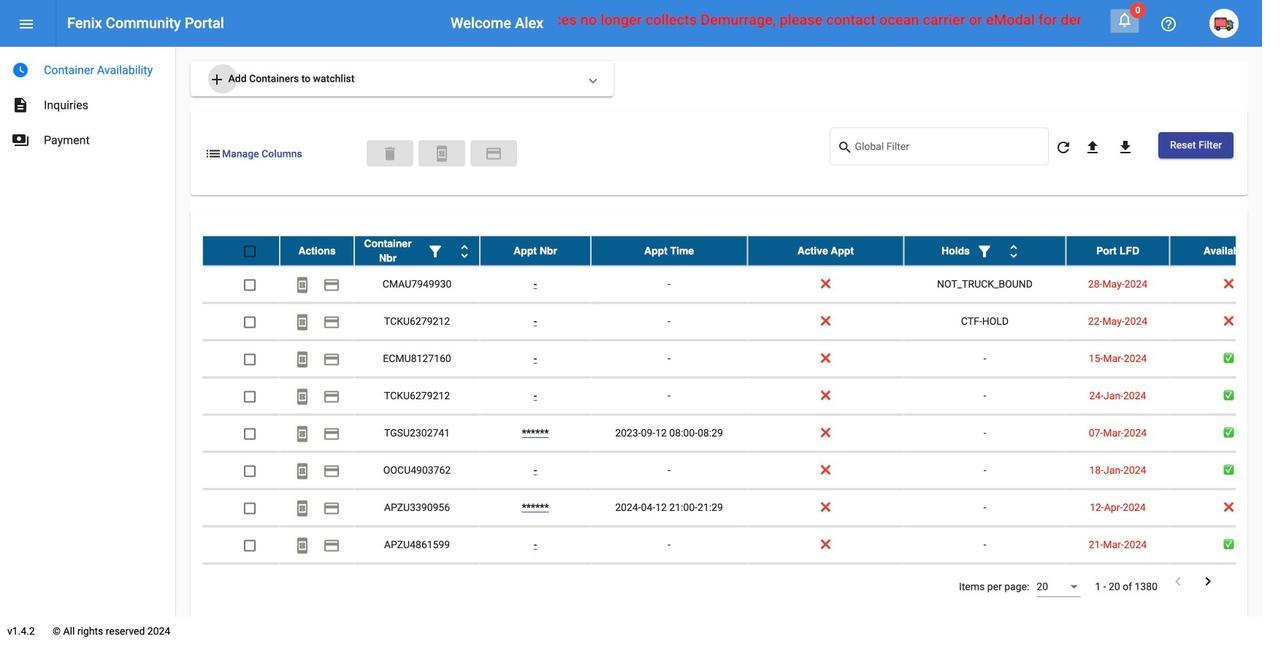 Task type: vqa. For each thing, say whether or not it's contained in the screenshot.
Global Watchlist Filter field
yes



Task type: describe. For each thing, give the bounding box(es) containing it.
3 row from the top
[[202, 304, 1263, 341]]

5 column header from the left
[[748, 236, 904, 266]]

3 column header from the left
[[480, 236, 591, 266]]

delete image
[[381, 145, 399, 163]]

Global Watchlist Filter field
[[855, 144, 1042, 155]]

1 column header from the left
[[280, 236, 354, 266]]

1 row from the top
[[202, 236, 1263, 266]]

6 column header from the left
[[904, 236, 1067, 266]]

6 row from the top
[[202, 415, 1263, 453]]

8 column header from the left
[[1170, 236, 1263, 266]]

2 column header from the left
[[354, 236, 480, 266]]



Task type: locate. For each thing, give the bounding box(es) containing it.
navigation
[[0, 47, 175, 158]]

cell
[[202, 565, 280, 601], [280, 565, 354, 601], [354, 565, 480, 601], [480, 565, 591, 601], [591, 565, 748, 601], [748, 565, 904, 601], [904, 565, 1067, 601], [1067, 565, 1170, 601], [1170, 565, 1263, 601]]

6 cell from the left
[[748, 565, 904, 601]]

grid
[[202, 236, 1263, 602]]

no color image
[[1117, 11, 1134, 29], [18, 15, 35, 33], [12, 61, 29, 79], [1084, 139, 1102, 156], [838, 139, 855, 157], [976, 243, 994, 260], [323, 351, 341, 369], [323, 388, 341, 406], [294, 426, 311, 443], [323, 463, 341, 480], [294, 537, 311, 555], [1200, 573, 1217, 591]]

4 column header from the left
[[591, 236, 748, 266]]

4 cell from the left
[[480, 565, 591, 601]]

8 row from the top
[[202, 490, 1263, 527]]

3 cell from the left
[[354, 565, 480, 601]]

8 cell from the left
[[1067, 565, 1170, 601]]

9 cell from the left
[[1170, 565, 1263, 601]]

no color image
[[1160, 15, 1178, 33], [208, 71, 226, 88], [12, 96, 29, 114], [12, 132, 29, 149], [1055, 139, 1073, 156], [1117, 139, 1135, 156], [205, 145, 222, 163], [433, 145, 451, 163], [485, 145, 503, 163], [427, 243, 444, 260], [456, 243, 474, 260], [1006, 243, 1023, 260], [294, 277, 311, 294], [323, 277, 341, 294], [294, 314, 311, 331], [323, 314, 341, 331], [294, 351, 311, 369], [294, 388, 311, 406], [323, 426, 341, 443], [294, 463, 311, 480], [294, 500, 311, 518], [323, 500, 341, 518], [323, 537, 341, 555], [1170, 573, 1188, 591]]

5 row from the top
[[202, 378, 1263, 415]]

5 cell from the left
[[591, 565, 748, 601]]

2 cell from the left
[[280, 565, 354, 601]]

7 row from the top
[[202, 453, 1263, 490]]

7 cell from the left
[[904, 565, 1067, 601]]

4 row from the top
[[202, 341, 1263, 378]]

2 row from the top
[[202, 266, 1263, 304]]

7 column header from the left
[[1067, 236, 1170, 266]]

column header
[[280, 236, 354, 266], [354, 236, 480, 266], [480, 236, 591, 266], [591, 236, 748, 266], [748, 236, 904, 266], [904, 236, 1067, 266], [1067, 236, 1170, 266], [1170, 236, 1263, 266]]

10 row from the top
[[202, 565, 1263, 602]]

row
[[202, 236, 1263, 266], [202, 266, 1263, 304], [202, 304, 1263, 341], [202, 341, 1263, 378], [202, 378, 1263, 415], [202, 415, 1263, 453], [202, 453, 1263, 490], [202, 490, 1263, 527], [202, 527, 1263, 565], [202, 565, 1263, 602]]

9 row from the top
[[202, 527, 1263, 565]]

1 cell from the left
[[202, 565, 280, 601]]



